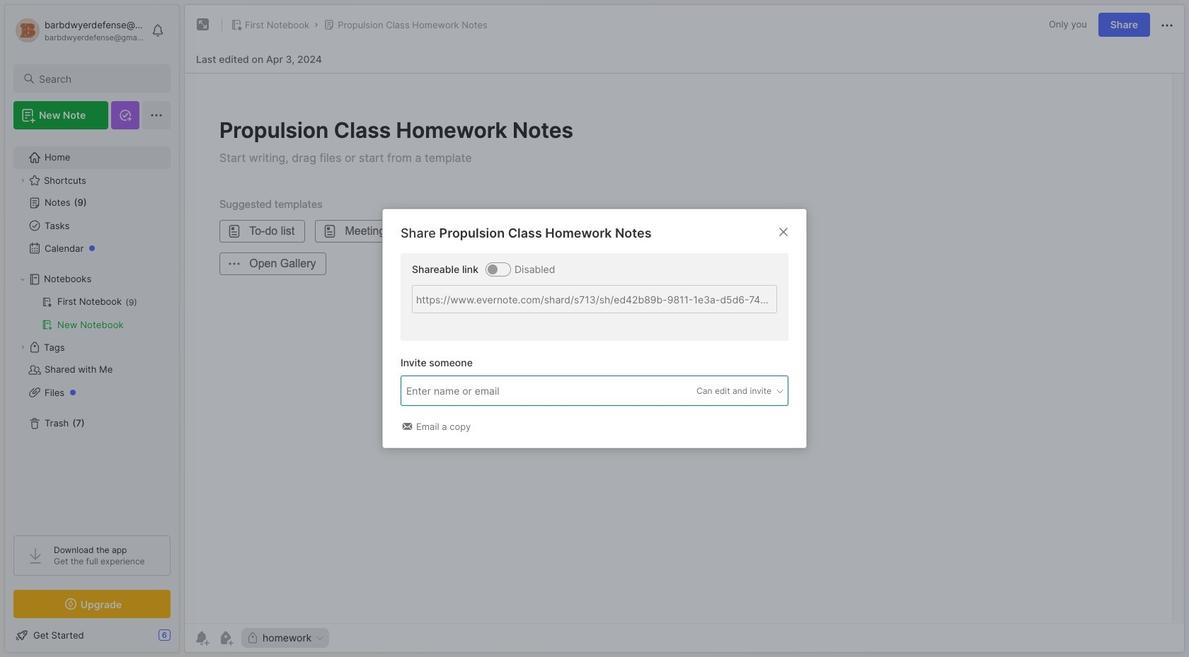 Task type: vqa. For each thing, say whether or not it's contained in the screenshot.
Alignment 'field'
no



Task type: locate. For each thing, give the bounding box(es) containing it.
None search field
[[39, 70, 158, 87]]

add tag image
[[217, 630, 234, 647]]

group
[[13, 291, 170, 336]]

close image
[[775, 224, 792, 241]]

Note Editor text field
[[185, 73, 1185, 624]]

tree inside main element
[[5, 138, 179, 523]]

tree
[[5, 138, 179, 523]]

expand note image
[[195, 16, 212, 33]]

Select permission field
[[670, 385, 785, 398]]

shared link switcher image
[[488, 264, 498, 274]]



Task type: describe. For each thing, give the bounding box(es) containing it.
add a reminder image
[[193, 630, 210, 647]]

expand tags image
[[18, 343, 27, 352]]

main element
[[0, 0, 184, 658]]

Add tag field
[[405, 384, 575, 399]]

Search text field
[[39, 72, 158, 86]]

none search field inside main element
[[39, 70, 158, 87]]

note window element
[[184, 4, 1186, 654]]

Shared URL text field
[[412, 285, 778, 314]]

group inside tree
[[13, 291, 170, 336]]

expand notebooks image
[[18, 275, 27, 284]]



